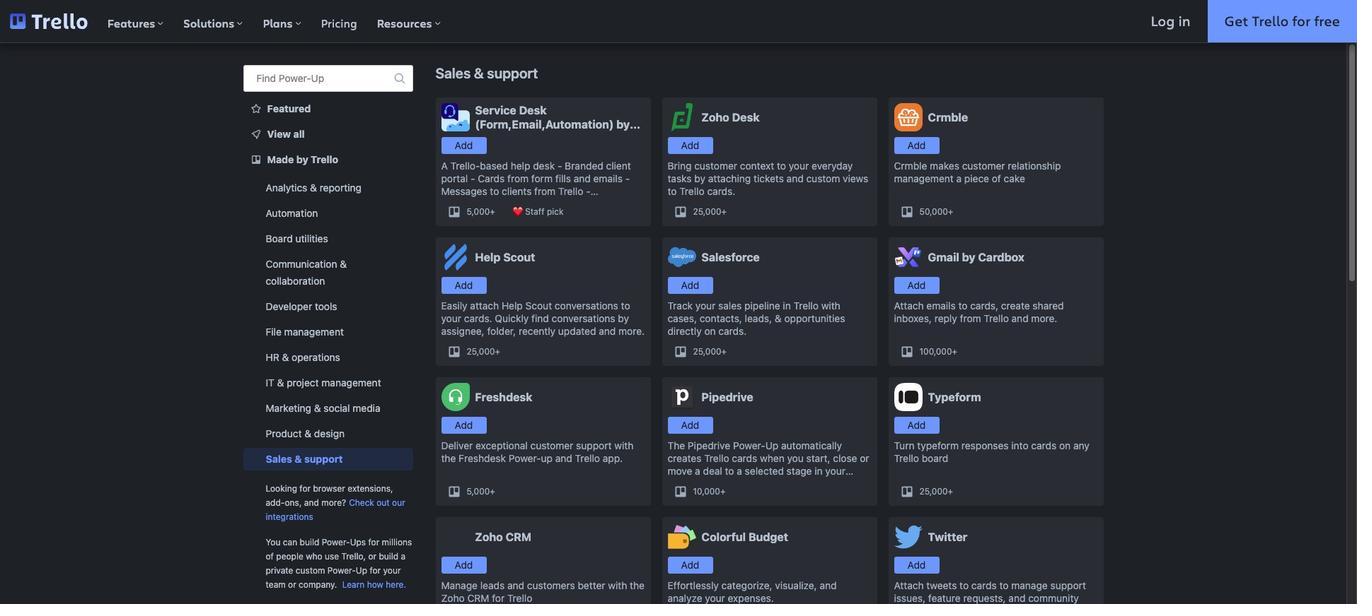 Task type: locate. For each thing, give the bounding box(es) containing it.
scout down ❤️
[[503, 251, 535, 264]]

1 horizontal spatial custom
[[806, 173, 840, 185]]

25,000 down assignee,
[[467, 347, 495, 357]]

attach for twitter
[[894, 580, 924, 592]]

1 vertical spatial in
[[783, 300, 791, 312]]

25,000 + for zoho desk
[[693, 207, 727, 217]]

it & project management link
[[243, 372, 413, 395]]

add link up turn on the bottom of the page
[[894, 417, 939, 434]]

sales inside the track your sales pipeline in trello with cases, contacts, leads, & opportunities directly on cards.
[[718, 300, 742, 312]]

power-
[[279, 72, 311, 84], [733, 440, 765, 452], [509, 453, 541, 465], [322, 538, 350, 548], [328, 566, 356, 577]]

with up the opportunities
[[821, 300, 840, 312]]

0 horizontal spatial of
[[266, 552, 274, 563]]

25,000 + for help scout
[[467, 347, 500, 357]]

add button for freshdesk
[[441, 417, 486, 434]]

0 horizontal spatial cards
[[732, 453, 757, 465]]

who
[[306, 552, 322, 563]]

a trello-based help desk - branded client portal - cards from form fills and emails - messages to clients from trello - automations
[[441, 160, 631, 210]]

0 horizontal spatial sales
[[266, 454, 292, 466]]

2 horizontal spatial cards
[[1031, 440, 1057, 452]]

1 horizontal spatial cards
[[971, 580, 997, 592]]

updated
[[558, 325, 596, 338]]

here.
[[386, 580, 406, 591]]

more. left directly
[[619, 325, 645, 338]]

sales inside the pipedrive power-up automatically creates trello cards when you start, close or move a deal to a selected stage in your sales pipeline.
[[668, 478, 691, 490]]

1 vertical spatial emails
[[926, 300, 956, 312]]

attach for gmail by cardbox
[[894, 300, 924, 312]]

management up social
[[322, 377, 381, 389]]

with inside manage leads and customers better with the zoho crm for trello
[[608, 580, 627, 592]]

25,000 for typeform
[[920, 487, 948, 497]]

0 vertical spatial in
[[1178, 11, 1191, 30]]

collaboration
[[266, 275, 325, 287]]

1 vertical spatial or
[[368, 552, 377, 563]]

create
[[1001, 300, 1030, 312]]

+ for gmail by cardbox
[[952, 347, 957, 357]]

trello image
[[10, 13, 88, 29], [10, 13, 87, 29]]

add link up trello-
[[441, 137, 486, 154]]

for inside looking for browser extensions, add-ons, and more?
[[300, 484, 311, 495]]

1 vertical spatial pipedrive
[[688, 440, 730, 452]]

power- inside the deliver exceptional customer support with the freshdesk power-up and trello app.
[[509, 453, 541, 465]]

trello left the app.
[[575, 453, 600, 465]]

attach up the issues,
[[894, 580, 924, 592]]

1 horizontal spatial more.
[[1031, 313, 1057, 325]]

2 horizontal spatial customer
[[962, 160, 1005, 172]]

and down branded
[[574, 173, 591, 185]]

0 vertical spatial cards.
[[707, 185, 735, 197]]

custom
[[806, 173, 840, 185], [296, 566, 325, 577]]

2 horizontal spatial from
[[960, 313, 981, 325]]

1 vertical spatial 5,000 +
[[467, 487, 495, 497]]

out
[[377, 498, 390, 509]]

+ for zoho desk
[[721, 207, 727, 217]]

customer up piece
[[962, 160, 1005, 172]]

+ down attaching at right top
[[721, 207, 727, 217]]

+ for salesforce
[[721, 347, 727, 357]]

0 horizontal spatial emails
[[593, 173, 623, 185]]

help up attach
[[475, 251, 501, 264]]

leads
[[480, 580, 505, 592]]

crmble inside crmble makes customer relationship management a piece of cake
[[894, 160, 927, 172]]

2 vertical spatial cards
[[971, 580, 997, 592]]

1 horizontal spatial from
[[534, 185, 556, 197]]

features button
[[97, 0, 174, 42]]

add button up makes
[[894, 137, 939, 154]]

with
[[821, 300, 840, 312], [614, 440, 634, 452], [608, 580, 627, 592]]

0 vertical spatial more.
[[1031, 313, 1057, 325]]

staff
[[525, 207, 545, 217]]

0 vertical spatial scout
[[503, 251, 535, 264]]

1 vertical spatial sales
[[266, 454, 292, 466]]

trello inside attach emails to cards, create shared inboxes, reply from trello and more.
[[984, 313, 1009, 325]]

1 vertical spatial cards.
[[464, 313, 492, 325]]

move
[[668, 466, 692, 478]]

attach inside attach tweets to cards to manage support issues, feature requests, and communit
[[894, 580, 924, 592]]

0 horizontal spatial from
[[507, 173, 529, 185]]

your down effortlessly
[[705, 593, 725, 605]]

add up trello-
[[455, 139, 473, 151]]

1 horizontal spatial the
[[630, 580, 645, 592]]

0 horizontal spatial the
[[441, 453, 456, 465]]

power- up when
[[733, 440, 765, 452]]

1 vertical spatial of
[[266, 552, 274, 563]]

add up track
[[681, 279, 699, 292]]

add up effortlessly
[[681, 560, 699, 572]]

on down contacts,
[[704, 325, 716, 338]]

reply
[[935, 313, 957, 325]]

emails inside attach emails to cards, create shared inboxes, reply from trello and more.
[[926, 300, 956, 312]]

conversations
[[555, 300, 618, 312], [552, 313, 615, 325]]

0 horizontal spatial customer
[[530, 440, 573, 452]]

with inside the deliver exceptional customer support with the freshdesk power-up and trello app.
[[614, 440, 634, 452]]

25,000 for zoho desk
[[693, 207, 721, 217]]

1 vertical spatial custom
[[296, 566, 325, 577]]

free
[[1314, 11, 1340, 30]]

sales & support
[[436, 65, 538, 81], [266, 454, 343, 466]]

it
[[266, 377, 274, 389]]

issues,
[[894, 593, 926, 605]]

1 vertical spatial freshdesk
[[459, 453, 506, 465]]

hr & operations link
[[243, 347, 413, 369]]

marketing
[[266, 403, 311, 415]]

- down trello-
[[471, 173, 475, 185]]

to down cards
[[490, 185, 499, 197]]

add up the deliver
[[455, 420, 473, 432]]

a
[[956, 173, 962, 185], [695, 466, 700, 478], [737, 466, 742, 478], [401, 552, 406, 563]]

inboxes,
[[894, 313, 932, 325]]

and inside a trello-based help desk - branded client portal - cards from form fills and emails - messages to clients from trello - automations
[[574, 173, 591, 185]]

tweets
[[926, 580, 957, 592]]

trello up the opportunities
[[794, 300, 819, 312]]

management inside it & project management link
[[322, 377, 381, 389]]

people
[[276, 552, 303, 563]]

1 vertical spatial scout
[[525, 300, 552, 312]]

1 vertical spatial on
[[1059, 440, 1071, 452]]

check out our integrations
[[266, 498, 405, 523]]

to
[[777, 160, 786, 172], [490, 185, 499, 197], [668, 185, 677, 197], [621, 300, 630, 312], [958, 300, 968, 312], [725, 466, 734, 478], [960, 580, 969, 592], [1000, 580, 1009, 592]]

1 vertical spatial attach
[[894, 580, 924, 592]]

support inside attach tweets to cards to manage support issues, feature requests, and communit
[[1050, 580, 1086, 592]]

track
[[668, 300, 693, 312]]

looking
[[266, 484, 297, 495]]

freshdesk down exceptional
[[459, 453, 506, 465]]

and
[[574, 173, 591, 185], [787, 173, 804, 185], [1012, 313, 1029, 325], [599, 325, 616, 338], [555, 453, 572, 465], [304, 498, 319, 509], [507, 580, 524, 592], [820, 580, 837, 592], [1009, 593, 1026, 605]]

1 horizontal spatial or
[[368, 552, 377, 563]]

+ for crmble
[[948, 207, 953, 217]]

add for service desk (form,email,automation) by hipporello
[[455, 139, 473, 151]]

based
[[480, 160, 508, 172]]

add button for zoho crm
[[441, 558, 486, 575]]

more.
[[1031, 313, 1057, 325], [619, 325, 645, 338]]

add link for gmail by cardbox
[[894, 277, 939, 294]]

pipeline
[[744, 300, 780, 312]]

1 vertical spatial build
[[379, 552, 399, 563]]

1 horizontal spatial sales
[[718, 300, 742, 312]]

power- inside the pipedrive power-up automatically creates trello cards when you start, close or move a deal to a selected stage in your sales pipeline.
[[733, 440, 765, 452]]

and down manage
[[1009, 593, 1026, 605]]

up inside the pipedrive power-up automatically creates trello cards when you start, close or move a deal to a selected stage in your sales pipeline.
[[765, 440, 779, 452]]

2 horizontal spatial in
[[1178, 11, 1191, 30]]

freshdesk up exceptional
[[475, 391, 532, 404]]

up inside you can build power-ups for millions of people who use trello, or build a private custom power-up for your team or company.
[[356, 566, 367, 577]]

of inside crmble makes customer relationship management a piece of cake
[[992, 173, 1001, 185]]

1 horizontal spatial in
[[815, 466, 823, 478]]

0 vertical spatial or
[[860, 453, 869, 465]]

custom down who
[[296, 566, 325, 577]]

power- down use
[[328, 566, 356, 577]]

customer inside bring customer context to your everyday tasks by attaching tickets and custom views to trello cards.
[[694, 160, 737, 172]]

1 attach from the top
[[894, 300, 924, 312]]

0 vertical spatial of
[[992, 173, 1001, 185]]

the
[[668, 440, 685, 452]]

25,000 + down folder, at the bottom of the page
[[467, 347, 500, 357]]

app.
[[603, 453, 623, 465]]

add link up manage
[[441, 558, 486, 575]]

operations
[[292, 352, 340, 364]]

ons,
[[285, 498, 302, 509]]

5,000 + down messages on the left top of the page
[[467, 207, 495, 217]]

and right the ons,
[[304, 498, 319, 509]]

1 vertical spatial zoho
[[475, 531, 503, 544]]

trello inside turn typeform responses into cards on any trello board
[[894, 453, 919, 465]]

add button up manage
[[441, 558, 486, 575]]

of inside you can build power-ups for millions of people who use trello, or build a private custom power-up for your team or company.
[[266, 552, 274, 563]]

+ for help scout
[[495, 347, 500, 357]]

on inside turn typeform responses into cards on any trello board
[[1059, 440, 1071, 452]]

cards right into
[[1031, 440, 1057, 452]]

2 horizontal spatial up
[[765, 440, 779, 452]]

0 vertical spatial with
[[821, 300, 840, 312]]

trello up deal
[[704, 453, 729, 465]]

2 5,000 + from the top
[[467, 487, 495, 497]]

& for "analytics & reporting" link
[[310, 182, 317, 194]]

branded
[[565, 160, 603, 172]]

1 vertical spatial from
[[534, 185, 556, 197]]

0 vertical spatial on
[[704, 325, 716, 338]]

add link for twitter
[[894, 558, 939, 575]]

trello down fills on the left of page
[[558, 185, 583, 197]]

1 5,000 + from the top
[[467, 207, 495, 217]]

1 vertical spatial up
[[765, 440, 779, 452]]

help inside the easily attach help scout conversations to your cards.  quickly find conversations by assignee, folder, recently updated and more.
[[502, 300, 523, 312]]

add button for twitter
[[894, 558, 939, 575]]

1 horizontal spatial up
[[356, 566, 367, 577]]

0 horizontal spatial desk
[[519, 104, 547, 117]]

0 vertical spatial emails
[[593, 173, 623, 185]]

with right 'better'
[[608, 580, 627, 592]]

customer for crmble
[[962, 160, 1005, 172]]

2 vertical spatial up
[[356, 566, 367, 577]]

cards inside attach tweets to cards to manage support issues, feature requests, and communit
[[971, 580, 997, 592]]

0 vertical spatial zoho
[[702, 111, 729, 124]]

trello-
[[450, 160, 480, 172]]

& inside 'link'
[[282, 352, 289, 364]]

by inside bring customer context to your everyday tasks by attaching tickets and custom views to trello cards.
[[694, 173, 705, 185]]

and inside 'effortlessly categorize, visualize, and analyze your expenses.'
[[820, 580, 837, 592]]

made by trello link
[[243, 149, 413, 171]]

add button up effortlessly
[[668, 558, 713, 575]]

0 horizontal spatial build
[[300, 538, 319, 548]]

0 horizontal spatial custom
[[296, 566, 325, 577]]

from down form
[[534, 185, 556, 197]]

0 vertical spatial crm
[[506, 531, 532, 544]]

more. down shared
[[1031, 313, 1057, 325]]

feature
[[928, 593, 961, 605]]

customers
[[527, 580, 575, 592]]

stage
[[787, 466, 812, 478]]

manage
[[1011, 580, 1048, 592]]

custom inside you can build power-ups for millions of people who use trello, or build a private custom power-up for your team or company.
[[296, 566, 325, 577]]

0 horizontal spatial on
[[704, 325, 716, 338]]

1 vertical spatial crm
[[467, 593, 489, 605]]

0 horizontal spatial sales
[[668, 478, 691, 490]]

0 horizontal spatial or
[[288, 580, 296, 591]]

& left social
[[314, 403, 321, 415]]

trello down customers
[[507, 593, 532, 605]]

add for typeform
[[908, 420, 926, 432]]

to inside a trello-based help desk - branded client portal - cards from form fills and emails - messages to clients from trello - automations
[[490, 185, 499, 197]]

cards. inside bring customer context to your everyday tasks by attaching tickets and custom views to trello cards.
[[707, 185, 735, 197]]

1 vertical spatial management
[[284, 326, 344, 338]]

file management link
[[243, 321, 413, 344]]

up up featured link at the top of the page
[[311, 72, 324, 84]]

cards. down contacts,
[[718, 325, 747, 338]]

attach inside attach emails to cards, create shared inboxes, reply from trello and more.
[[894, 300, 924, 312]]

a left piece
[[956, 173, 962, 185]]

communication & collaboration link
[[243, 253, 413, 293]]

your up here.
[[383, 566, 401, 577]]

more. inside attach emails to cards, create shared inboxes, reply from trello and more.
[[1031, 313, 1057, 325]]

2 attach from the top
[[894, 580, 924, 592]]

0 horizontal spatial crm
[[467, 593, 489, 605]]

for inside manage leads and customers better with the zoho crm for trello
[[492, 593, 505, 605]]

5,000 + down exceptional
[[467, 487, 495, 497]]

0 vertical spatial custom
[[806, 173, 840, 185]]

1 vertical spatial sales & support
[[266, 454, 343, 466]]

the inside the deliver exceptional customer support with the freshdesk power-up and trello app.
[[441, 453, 456, 465]]

pipeline.
[[694, 478, 732, 490]]

portal
[[441, 173, 468, 185]]

add up crmble makes customer relationship management a piece of cake
[[908, 139, 926, 151]]

your
[[789, 160, 809, 172], [695, 300, 716, 312], [441, 313, 461, 325], [825, 466, 846, 478], [383, 566, 401, 577], [705, 593, 725, 605]]

add link up effortlessly
[[668, 558, 713, 575]]

directly
[[668, 325, 702, 338]]

communication
[[266, 258, 337, 270]]

0 vertical spatial cards
[[1031, 440, 1057, 452]]

add button for help scout
[[441, 277, 486, 294]]

0 horizontal spatial in
[[783, 300, 791, 312]]

or right close
[[860, 453, 869, 465]]

crmble up makes
[[928, 111, 968, 124]]

a left selected
[[737, 466, 742, 478]]

add link up the deliver
[[441, 417, 486, 434]]

5,000 +
[[467, 207, 495, 217], [467, 487, 495, 497]]

by inside service desk (form,email,automation) by hipporello
[[616, 118, 630, 131]]

for right the ups
[[368, 538, 379, 548]]

selected
[[745, 466, 784, 478]]

2 vertical spatial with
[[608, 580, 627, 592]]

add up the issues,
[[908, 560, 926, 572]]

the inside manage leads and customers better with the zoho crm for trello
[[630, 580, 645, 592]]

bring
[[668, 160, 692, 172]]

add link up inboxes,
[[894, 277, 939, 294]]

and inside the deliver exceptional customer support with the freshdesk power-up and trello app.
[[555, 453, 572, 465]]

to left track
[[621, 300, 630, 312]]

1 horizontal spatial customer
[[694, 160, 737, 172]]

desk for zoho
[[732, 111, 760, 124]]

attach
[[470, 300, 499, 312]]

views
[[843, 173, 868, 185]]

on left the any
[[1059, 440, 1071, 452]]

+ left ❤️
[[490, 207, 495, 217]]

crmble for crmble
[[928, 111, 968, 124]]

track your sales pipeline in trello with cases, contacts, leads, & opportunities directly on cards.
[[668, 300, 845, 338]]

1 horizontal spatial crmble
[[928, 111, 968, 124]]

messages
[[441, 185, 487, 197]]

to inside the pipedrive power-up automatically creates trello cards when you start, close or move a deal to a selected stage in your sales pipeline.
[[725, 466, 734, 478]]

1 horizontal spatial zoho
[[475, 531, 503, 544]]

zoho up the leads
[[475, 531, 503, 544]]

plans button
[[253, 0, 311, 42]]

analytics & reporting
[[266, 182, 362, 194]]

attach up inboxes,
[[894, 300, 924, 312]]

with up the app.
[[614, 440, 634, 452]]

marketing & social media
[[266, 403, 380, 415]]

your inside you can build power-ups for millions of people who use trello, or build a private custom power-up for your team or company.
[[383, 566, 401, 577]]

+ down exceptional
[[490, 487, 495, 497]]

add button for salesforce
[[668, 277, 713, 294]]

2 horizontal spatial or
[[860, 453, 869, 465]]

0 vertical spatial help
[[475, 251, 501, 264]]

support inside the deliver exceptional customer support with the freshdesk power-up and trello app.
[[576, 440, 612, 452]]

+ down contacts,
[[721, 347, 727, 357]]

build up who
[[300, 538, 319, 548]]

emails inside a trello-based help desk - branded client portal - cards from form fills and emails - messages to clients from trello - automations
[[593, 173, 623, 185]]

and inside bring customer context to your everyday tasks by attaching tickets and custom views to trello cards.
[[787, 173, 804, 185]]

1 vertical spatial 5,000
[[467, 487, 490, 497]]

& for it & project management link
[[277, 377, 284, 389]]

board
[[266, 233, 293, 245]]

add button up easily
[[441, 277, 486, 294]]

1 vertical spatial cards
[[732, 453, 757, 465]]

1 vertical spatial with
[[614, 440, 634, 452]]

0 vertical spatial 5,000
[[467, 207, 490, 217]]

management
[[894, 173, 954, 185], [284, 326, 344, 338], [322, 377, 381, 389]]

board utilities link
[[243, 228, 413, 250]]

zoho inside manage leads and customers better with the zoho crm for trello
[[441, 593, 465, 605]]

2 vertical spatial in
[[815, 466, 823, 478]]

recently
[[519, 325, 556, 338]]

file
[[266, 326, 282, 338]]

1 horizontal spatial help
[[502, 300, 523, 312]]

25,000
[[693, 207, 721, 217], [467, 347, 495, 357], [693, 347, 721, 357], [920, 487, 948, 497]]

featured
[[267, 103, 311, 115]]

+ down folder, at the bottom of the page
[[495, 347, 500, 357]]

50,000
[[920, 207, 948, 217]]

your inside the pipedrive power-up automatically creates trello cards when you start, close or move a deal to a selected stage in your sales pipeline.
[[825, 466, 846, 478]]

customer inside the deliver exceptional customer support with the freshdesk power-up and trello app.
[[530, 440, 573, 452]]

or right team
[[288, 580, 296, 591]]

& down product & design
[[295, 454, 302, 466]]

of left cake
[[992, 173, 1001, 185]]

and inside the easily attach help scout conversations to your cards.  quickly find conversations by assignee, folder, recently updated and more.
[[599, 325, 616, 338]]

desk up "context"
[[732, 111, 760, 124]]

get trello for free
[[1225, 11, 1340, 30]]

1 horizontal spatial sales & support
[[436, 65, 538, 81]]

it & project management
[[266, 377, 381, 389]]

or inside the pipedrive power-up automatically creates trello cards when you start, close or move a deal to a selected stage in your sales pipeline.
[[860, 453, 869, 465]]

0 horizontal spatial zoho
[[441, 593, 465, 605]]

add link for zoho crm
[[441, 558, 486, 575]]

or for trello,
[[368, 552, 377, 563]]

emails down client
[[593, 173, 623, 185]]

0 vertical spatial 5,000 +
[[467, 207, 495, 217]]

add button for crmble
[[894, 137, 939, 154]]

& inside communication & collaboration
[[340, 258, 347, 270]]

your up contacts,
[[695, 300, 716, 312]]

customer
[[694, 160, 737, 172], [962, 160, 1005, 172], [530, 440, 573, 452]]

1 horizontal spatial emails
[[926, 300, 956, 312]]

0 horizontal spatial crmble
[[894, 160, 927, 172]]

0 vertical spatial management
[[894, 173, 954, 185]]

zoho desk
[[702, 111, 760, 124]]

in inside the log in link
[[1178, 11, 1191, 30]]

0 vertical spatial freshdesk
[[475, 391, 532, 404]]

fills
[[555, 173, 571, 185]]

crm up customers
[[506, 531, 532, 544]]

2 vertical spatial management
[[322, 377, 381, 389]]

to left cards,
[[958, 300, 968, 312]]

log
[[1151, 11, 1175, 30]]

25,000 + for typeform
[[920, 487, 953, 497]]

1 horizontal spatial sales
[[436, 65, 471, 81]]

add up manage
[[455, 560, 473, 572]]

start,
[[806, 453, 830, 465]]

0 vertical spatial sales & support
[[436, 65, 538, 81]]

1 horizontal spatial desk
[[732, 111, 760, 124]]

& for sales & support link
[[295, 454, 302, 466]]

customer up attaching at right top
[[694, 160, 737, 172]]

trello
[[1252, 11, 1289, 30], [311, 154, 338, 166], [558, 185, 583, 197], [679, 185, 705, 197], [794, 300, 819, 312], [984, 313, 1009, 325], [575, 453, 600, 465], [704, 453, 729, 465], [894, 453, 919, 465], [507, 593, 532, 605]]

and right the leads
[[507, 580, 524, 592]]

cards up requests, at the right bottom of the page
[[971, 580, 997, 592]]

& down board utilities link
[[340, 258, 347, 270]]

scout up find
[[525, 300, 552, 312]]

of down "you"
[[266, 552, 274, 563]]

trello down cards,
[[984, 313, 1009, 325]]

freshdesk
[[475, 391, 532, 404], [459, 453, 506, 465]]

support right manage
[[1050, 580, 1086, 592]]

desk inside service desk (form,email,automation) by hipporello
[[519, 104, 547, 117]]

and inside manage leads and customers better with the zoho crm for trello
[[507, 580, 524, 592]]

crm inside manage leads and customers better with the zoho crm for trello
[[467, 593, 489, 605]]

5,000 down the deliver
[[467, 487, 490, 497]]

trello down view all link
[[311, 154, 338, 166]]

made
[[267, 154, 294, 166]]

add link up easily
[[441, 277, 486, 294]]

add button for gmail by cardbox
[[894, 277, 939, 294]]

by right tasks
[[694, 173, 705, 185]]

desk for service
[[519, 104, 547, 117]]

1 horizontal spatial of
[[992, 173, 1001, 185]]

& right hr
[[282, 352, 289, 364]]

up up when
[[765, 440, 779, 452]]

custom down everyday
[[806, 173, 840, 185]]

when
[[760, 453, 785, 465]]

0 vertical spatial up
[[311, 72, 324, 84]]

0 horizontal spatial more.
[[619, 325, 645, 338]]

&
[[474, 65, 484, 81], [310, 182, 317, 194], [340, 258, 347, 270], [775, 313, 782, 325], [282, 352, 289, 364], [277, 377, 284, 389], [314, 403, 321, 415], [305, 428, 311, 440], [295, 454, 302, 466]]

0 vertical spatial attach
[[894, 300, 924, 312]]

1 vertical spatial sales
[[668, 478, 691, 490]]

0 vertical spatial sales
[[718, 300, 742, 312]]

2 horizontal spatial zoho
[[702, 111, 729, 124]]

customer inside crmble makes customer relationship management a piece of cake
[[962, 160, 1005, 172]]

analyze
[[668, 593, 702, 605]]

cards inside the pipedrive power-up automatically creates trello cards when you start, close or move a deal to a selected stage in your sales pipeline.
[[732, 453, 757, 465]]



Task type: vqa. For each thing, say whether or not it's contained in the screenshot.


Task type: describe. For each thing, give the bounding box(es) containing it.
colorful budget
[[702, 531, 788, 544]]

find
[[532, 313, 549, 325]]

or for close
[[860, 453, 869, 465]]

customer for freshdesk
[[530, 440, 573, 452]]

view all link
[[243, 123, 413, 146]]

1 vertical spatial conversations
[[552, 313, 615, 325]]

a inside crmble makes customer relationship management a piece of cake
[[956, 173, 962, 185]]

add link for pipedrive
[[668, 417, 713, 434]]

to inside attach emails to cards, create shared inboxes, reply from trello and more.
[[958, 300, 968, 312]]

- up fills on the left of page
[[558, 160, 562, 172]]

25,000 for help scout
[[467, 347, 495, 357]]

solutions
[[183, 16, 235, 31]]

❤️ staff pick
[[512, 207, 564, 217]]

0 vertical spatial build
[[300, 538, 319, 548]]

add for gmail by cardbox
[[908, 279, 926, 292]]

crmble makes customer relationship management a piece of cake
[[894, 160, 1061, 185]]

trello inside bring customer context to your everyday tasks by attaching tickets and custom views to trello cards.
[[679, 185, 705, 197]]

easily attach help scout conversations to your cards.  quickly find conversations by assignee, folder, recently updated and more.
[[441, 300, 645, 338]]

for up how
[[370, 566, 381, 577]]

add for zoho desk
[[681, 139, 699, 151]]

2 vertical spatial or
[[288, 580, 296, 591]]

gmail
[[928, 251, 959, 264]]

analytics
[[266, 182, 307, 194]]

and inside attach emails to cards, create shared inboxes, reply from trello and more.
[[1012, 313, 1029, 325]]

client
[[606, 160, 631, 172]]

board
[[922, 453, 948, 465]]

to up tickets
[[777, 160, 786, 172]]

developer tools
[[266, 301, 337, 313]]

add button for colorful budget
[[668, 558, 713, 575]]

100,000 +
[[920, 347, 957, 357]]

in inside the track your sales pipeline in trello with cases, contacts, leads, & opportunities directly on cards.
[[783, 300, 791, 312]]

& inside the track your sales pipeline in trello with cases, contacts, leads, & opportunities directly on cards.
[[775, 313, 782, 325]]

cake
[[1004, 173, 1025, 185]]

add link for colorful budget
[[668, 558, 713, 575]]

service desk (form,email,automation) by hipporello
[[475, 104, 630, 145]]

10,000
[[693, 487, 720, 497]]

trello right get
[[1252, 11, 1289, 30]]

check out our integrations link
[[266, 498, 405, 523]]

0 vertical spatial sales
[[436, 65, 471, 81]]

0 horizontal spatial up
[[311, 72, 324, 84]]

add link for freshdesk
[[441, 417, 486, 434]]

your inside the track your sales pipeline in trello with cases, contacts, leads, & opportunities directly on cards.
[[695, 300, 716, 312]]

and inside attach tweets to cards to manage support issues, feature requests, and communit
[[1009, 593, 1026, 605]]

close
[[833, 453, 857, 465]]

all
[[293, 128, 305, 140]]

add link for zoho desk
[[668, 137, 713, 154]]

your inside bring customer context to your everyday tasks by attaching tickets and custom views to trello cards.
[[789, 160, 809, 172]]

add for freshdesk
[[455, 420, 473, 432]]

add for salesforce
[[681, 279, 699, 292]]

add link for crmble
[[894, 137, 939, 154]]

& for hr & operations 'link'
[[282, 352, 289, 364]]

typeform
[[928, 391, 981, 404]]

and inside looking for browser extensions, add-ons, and more?
[[304, 498, 319, 509]]

hr
[[266, 352, 279, 364]]

requests,
[[963, 593, 1006, 605]]

twitter
[[928, 531, 968, 544]]

can
[[283, 538, 297, 548]]

tools
[[315, 301, 337, 313]]

0 horizontal spatial help
[[475, 251, 501, 264]]

crmble for crmble makes customer relationship management a piece of cake
[[894, 160, 927, 172]]

easily
[[441, 300, 467, 312]]

more. inside the easily attach help scout conversations to your cards.  quickly find conversations by assignee, folder, recently updated and more.
[[619, 325, 645, 338]]

trello inside the pipedrive power-up automatically creates trello cards when you start, close or move a deal to a selected stage in your sales pipeline.
[[704, 453, 729, 465]]

better
[[578, 580, 605, 592]]

tickets
[[754, 173, 784, 185]]

sales & support link
[[243, 449, 413, 471]]

add button for zoho desk
[[668, 137, 713, 154]]

turn
[[894, 440, 915, 452]]

add button for service desk (form,email,automation) by hipporello
[[441, 137, 486, 154]]

of for people
[[266, 552, 274, 563]]

zoho for zoho desk
[[702, 111, 729, 124]]

a
[[441, 160, 448, 172]]

pipedrive inside the pipedrive power-up automatically creates trello cards when you start, close or move a deal to a selected stage in your sales pipeline.
[[688, 440, 730, 452]]

piece
[[964, 173, 989, 185]]

deliver
[[441, 440, 473, 452]]

gmail by cardbox
[[928, 251, 1024, 264]]

add button for pipedrive
[[668, 417, 713, 434]]

your inside the easily attach help scout conversations to your cards.  quickly find conversations by assignee, folder, recently updated and more.
[[441, 313, 461, 325]]

automatically
[[781, 440, 842, 452]]

form
[[531, 173, 553, 185]]

effortlessly categorize, visualize, and analyze your expenses.
[[668, 580, 837, 605]]

support up service
[[487, 65, 538, 81]]

creates
[[668, 453, 702, 465]]

cards. inside the easily attach help scout conversations to your cards.  quickly find conversations by assignee, folder, recently updated and more.
[[464, 313, 492, 325]]

featured link
[[243, 98, 413, 120]]

add for twitter
[[908, 560, 926, 572]]

of for cake
[[992, 173, 1001, 185]]

trello inside the deliver exceptional customer support with the freshdesk power-up and trello app.
[[575, 453, 600, 465]]

responses
[[961, 440, 1009, 452]]

power- up use
[[322, 538, 350, 548]]

visualize,
[[775, 580, 817, 592]]

pricing
[[321, 16, 357, 30]]

learn how here.
[[342, 580, 406, 591]]

& up service
[[474, 65, 484, 81]]

product & design
[[266, 428, 345, 440]]

categorize,
[[722, 580, 772, 592]]

company.
[[299, 580, 337, 591]]

contacts,
[[700, 313, 742, 325]]

& for marketing & social media link in the left bottom of the page
[[314, 403, 321, 415]]

resources button
[[367, 0, 450, 42]]

- down branded
[[586, 185, 591, 197]]

add for help scout
[[455, 279, 473, 292]]

extensions,
[[348, 484, 393, 495]]

typeform
[[917, 440, 959, 452]]

trello inside manage leads and customers better with the zoho crm for trello
[[507, 593, 532, 605]]

+ for typeform
[[948, 487, 953, 497]]

add link for typeform
[[894, 417, 939, 434]]

trello inside the track your sales pipeline in trello with cases, contacts, leads, & opportunities directly on cards.
[[794, 300, 819, 312]]

a left deal
[[695, 466, 700, 478]]

in inside the pipedrive power-up automatically creates trello cards when you start, close or move a deal to a selected stage in your sales pipeline.
[[815, 466, 823, 478]]

to right tweets
[[960, 580, 969, 592]]

25,000 for salesforce
[[693, 347, 721, 357]]

zoho for zoho crm
[[475, 531, 503, 544]]

the pipedrive power-up automatically creates trello cards when you start, close or move a deal to a selected stage in your sales pipeline.
[[668, 440, 869, 490]]

management inside crmble makes customer relationship management a piece of cake
[[894, 173, 954, 185]]

2 5,000 from the top
[[467, 487, 490, 497]]

on inside the track your sales pipeline in trello with cases, contacts, leads, & opportunities directly on cards.
[[704, 325, 716, 338]]

support down "product & design" link
[[304, 454, 343, 466]]

into
[[1011, 440, 1029, 452]]

add button for typeform
[[894, 417, 939, 434]]

folder,
[[487, 325, 516, 338]]

cards,
[[970, 300, 998, 312]]

0 vertical spatial pipedrive
[[702, 391, 753, 404]]

add for crmble
[[908, 139, 926, 151]]

100,000
[[920, 347, 952, 357]]

0 vertical spatial from
[[507, 173, 529, 185]]

by right the gmail
[[962, 251, 975, 264]]

- down client
[[625, 173, 630, 185]]

& for communication & collaboration link
[[340, 258, 347, 270]]

add link for salesforce
[[668, 277, 713, 294]]

cards inside turn typeform responses into cards on any trello board
[[1031, 440, 1057, 452]]

how
[[367, 580, 383, 591]]

to inside the easily attach help scout conversations to your cards.  quickly find conversations by assignee, folder, recently updated and more.
[[621, 300, 630, 312]]

from inside attach emails to cards, create shared inboxes, reply from trello and more.
[[960, 313, 981, 325]]

scout inside the easily attach help scout conversations to your cards.  quickly find conversations by assignee, folder, recently updated and more.
[[525, 300, 552, 312]]

1 horizontal spatial crm
[[506, 531, 532, 544]]

power- right find
[[279, 72, 311, 84]]

trello inside a trello-based help desk - branded client portal - cards from form fills and emails - messages to clients from trello - automations
[[558, 185, 583, 197]]

25,000 + for salesforce
[[693, 347, 727, 357]]

more?
[[321, 498, 346, 509]]

effortlessly
[[668, 580, 719, 592]]

& for "product & design" link
[[305, 428, 311, 440]]

add link for service desk (form,email,automation) by hipporello
[[441, 137, 486, 154]]

+ for freshdesk
[[490, 487, 495, 497]]

add for colorful budget
[[681, 560, 699, 572]]

product
[[266, 428, 302, 440]]

by right made
[[296, 154, 308, 166]]

your inside 'effortlessly categorize, visualize, and analyze your expenses.'
[[705, 593, 725, 605]]

cases,
[[668, 313, 697, 325]]

with inside the track your sales pipeline in trello with cases, contacts, leads, & opportunities directly on cards.
[[821, 300, 840, 312]]

log in
[[1151, 11, 1191, 30]]

opportunities
[[784, 313, 845, 325]]

1 5,000 from the top
[[467, 207, 490, 217]]

millions
[[382, 538, 412, 548]]

log in link
[[1134, 0, 1208, 42]]

custom inside bring customer context to your everyday tasks by attaching tickets and custom views to trello cards.
[[806, 173, 840, 185]]

desk
[[533, 160, 555, 172]]

by inside the easily attach help scout conversations to your cards.  quickly find conversations by assignee, folder, recently updated and more.
[[618, 313, 629, 325]]

view all
[[267, 128, 305, 140]]

to up requests, at the right bottom of the page
[[1000, 580, 1009, 592]]

solutions button
[[174, 0, 253, 42]]

+ for pipedrive
[[720, 487, 726, 497]]

a inside you can build power-ups for millions of people who use trello, or build a private custom power-up for your team or company.
[[401, 552, 406, 563]]

cards. inside the track your sales pipeline in trello with cases, contacts, leads, & opportunities directly on cards.
[[718, 325, 747, 338]]

tasks
[[668, 173, 692, 185]]

learn
[[342, 580, 365, 591]]

automation link
[[243, 202, 413, 225]]

0 horizontal spatial sales & support
[[266, 454, 343, 466]]

to down tasks
[[668, 185, 677, 197]]

add for zoho crm
[[455, 560, 473, 572]]

add link for help scout
[[441, 277, 486, 294]]

check
[[349, 498, 374, 509]]

management inside file management link
[[284, 326, 344, 338]]

design
[[314, 428, 345, 440]]

0 vertical spatial conversations
[[555, 300, 618, 312]]

utilities
[[295, 233, 328, 245]]

freshdesk inside the deliver exceptional customer support with the freshdesk power-up and trello app.
[[459, 453, 506, 465]]

features
[[107, 16, 155, 31]]

find power-up
[[257, 72, 324, 84]]

communication & collaboration
[[266, 258, 347, 287]]

shared
[[1033, 300, 1064, 312]]

learn how here. link
[[342, 580, 406, 591]]

for inside get trello for free link
[[1292, 11, 1311, 30]]

add for pipedrive
[[681, 420, 699, 432]]



